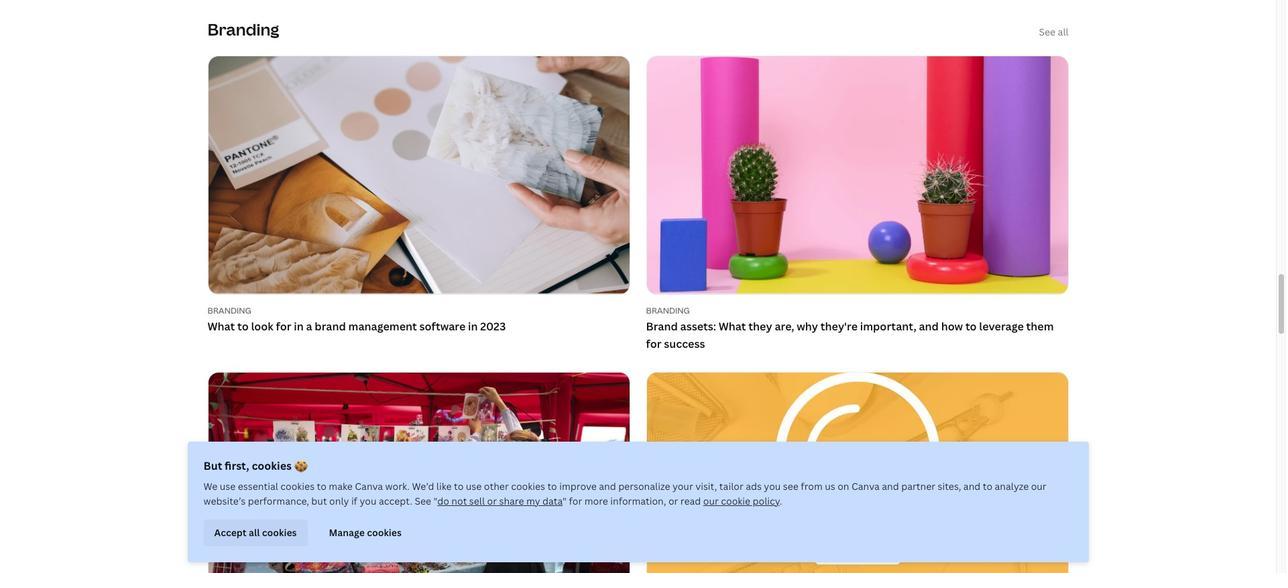 Task type: describe. For each thing, give the bounding box(es) containing it.
partner
[[901, 480, 936, 493]]

but
[[311, 495, 327, 508]]

cookie
[[721, 495, 751, 508]]

first,
[[225, 459, 249, 473]]

cookies up essential
[[252, 459, 292, 473]]

more
[[585, 495, 608, 508]]

2 canva from the left
[[852, 480, 880, 493]]

1 vertical spatial our
[[703, 495, 719, 508]]

why
[[797, 319, 818, 334]]

photo from pexels image
[[208, 373, 629, 573]]

essential
[[238, 480, 278, 493]]

only
[[329, 495, 349, 508]]

to inside branding what to look for in a brand management software in 2023
[[237, 319, 249, 334]]

0 vertical spatial you
[[764, 480, 781, 493]]

see all link
[[1039, 25, 1069, 40]]

us
[[825, 480, 836, 493]]

software
[[419, 319, 466, 334]]

0 vertical spatial see
[[1039, 25, 1056, 38]]

on
[[838, 480, 849, 493]]

for inside branding what to look for in a brand management software in 2023
[[276, 319, 291, 334]]

website's
[[204, 495, 246, 508]]

and left partner
[[882, 480, 899, 493]]

them
[[1026, 319, 1054, 334]]

branding for branding what to look for in a brand management software in 2023
[[208, 305, 251, 316]]

my
[[526, 495, 540, 508]]

all for accept
[[249, 526, 260, 539]]

cookies down 🍪
[[281, 480, 315, 493]]

assets:
[[680, 319, 716, 334]]

0 horizontal spatial you
[[360, 495, 377, 508]]

tailor
[[720, 480, 744, 493]]

look
[[251, 319, 273, 334]]

personalize
[[618, 480, 670, 493]]

important,
[[860, 319, 917, 334]]

" inside we use essential cookies to make canva work. we'd like to use other cookies to improve and personalize your visit, tailor ads you see from us on canva and partner sites, and to analyze our website's performance, but only if you accept. see "
[[434, 495, 437, 508]]

cookies up my
[[511, 480, 545, 493]]

2 use from the left
[[466, 480, 482, 493]]

what to look for in a brand management software in 2023 link
[[208, 319, 630, 336]]

read
[[681, 495, 701, 508]]

performance,
[[248, 495, 309, 508]]

a
[[306, 319, 312, 334]]

if
[[351, 495, 357, 508]]

see
[[783, 480, 799, 493]]

2 " from the left
[[563, 495, 567, 508]]

success
[[664, 337, 705, 351]]

data
[[543, 495, 563, 508]]

see all
[[1039, 25, 1069, 38]]

manage
[[329, 526, 365, 539]]

branding brand assets: what they are, why they're important, and how to leverage them for success
[[646, 305, 1054, 351]]

are,
[[775, 319, 794, 334]]

branding for branding
[[208, 18, 279, 40]]

and up do not sell or share my data " for more information, or read our cookie policy .
[[599, 480, 616, 493]]

share
[[499, 495, 524, 508]]

to inside branding brand assets: what they are, why they're important, and how to leverage them for success
[[966, 319, 977, 334]]

cookies inside 'button'
[[367, 526, 402, 539]]

1 use from the left
[[220, 480, 236, 493]]

2 or from the left
[[669, 495, 678, 508]]

sites,
[[938, 480, 961, 493]]



Task type: vqa. For each thing, say whether or not it's contained in the screenshot.
the left Pro
no



Task type: locate. For each thing, give the bounding box(es) containing it.
accept all cookies button
[[204, 520, 308, 547]]

what left look
[[208, 319, 235, 334]]

1 vertical spatial all
[[249, 526, 260, 539]]

1 in from the left
[[294, 319, 304, 334]]

branding link for management
[[208, 305, 630, 316]]

1 horizontal spatial branding link
[[646, 305, 1069, 316]]

make
[[329, 480, 353, 493]]

and right sites,
[[964, 480, 981, 493]]

all
[[1058, 25, 1069, 38], [249, 526, 260, 539]]

in left 2023
[[468, 319, 478, 334]]

and left how
[[919, 319, 939, 334]]

branding link up what to look for in a brand management software in 2023 'link'
[[208, 305, 630, 316]]

0 horizontal spatial in
[[294, 319, 304, 334]]

1 canva from the left
[[355, 480, 383, 493]]

brand assets: what they are, why they're important, and how to leverage them for success link
[[646, 319, 1069, 353]]

but first, cookies 🍪
[[204, 459, 308, 473]]

" down like
[[434, 495, 437, 508]]

or
[[487, 495, 497, 508], [669, 495, 678, 508]]

to up the data
[[548, 480, 557, 493]]

to right like
[[454, 480, 464, 493]]

1 horizontal spatial canva
[[852, 480, 880, 493]]

2 horizontal spatial for
[[646, 337, 662, 351]]

.
[[780, 495, 782, 508]]

policy
[[753, 495, 780, 508]]

0 horizontal spatial branding link
[[208, 305, 630, 316]]

what
[[208, 319, 235, 334], [719, 319, 746, 334]]

use up sell
[[466, 480, 482, 493]]

"
[[434, 495, 437, 508], [563, 495, 567, 508]]

for right look
[[276, 319, 291, 334]]

leverage
[[979, 319, 1024, 334]]

branding inside branding brand assets: what they are, why they're important, and how to leverage them for success
[[646, 305, 690, 316]]

1 horizontal spatial what
[[719, 319, 746, 334]]

branding for branding brand assets: what they are, why they're important, and how to leverage them for success
[[646, 305, 690, 316]]

0 horizontal spatial canva
[[355, 480, 383, 493]]

canva up if
[[355, 480, 383, 493]]

other
[[484, 480, 509, 493]]

1 horizontal spatial see
[[1039, 25, 1056, 38]]

to
[[237, 319, 249, 334], [966, 319, 977, 334], [317, 480, 327, 493], [454, 480, 464, 493], [548, 480, 557, 493], [983, 480, 993, 493]]

0 horizontal spatial "
[[434, 495, 437, 508]]

do not sell or share my data link
[[437, 495, 563, 508]]

2 vertical spatial for
[[569, 495, 582, 508]]

but
[[204, 459, 222, 473]]

cookies down accept.
[[367, 526, 402, 539]]

how
[[941, 319, 963, 334]]

you right if
[[360, 495, 377, 508]]

branding inside branding what to look for in a brand management software in 2023
[[208, 305, 251, 316]]

analyze
[[995, 480, 1029, 493]]

like
[[436, 480, 452, 493]]

or right sell
[[487, 495, 497, 508]]

our cookie policy link
[[703, 495, 780, 508]]

see
[[1039, 25, 1056, 38], [415, 495, 431, 508]]

for
[[276, 319, 291, 334], [646, 337, 662, 351], [569, 495, 582, 508]]

we use essential cookies to make canva work. we'd like to use other cookies to improve and personalize your visit, tailor ads you see from us on canva and partner sites, and to analyze our website's performance, but only if you accept. see "
[[204, 480, 1047, 508]]

accept
[[214, 526, 247, 539]]

and
[[919, 319, 939, 334], [599, 480, 616, 493], [882, 480, 899, 493], [964, 480, 981, 493]]

branding
[[208, 18, 279, 40], [208, 305, 251, 316], [646, 305, 690, 316]]

1 horizontal spatial for
[[569, 495, 582, 508]]

2023
[[480, 319, 506, 334]]

in left a
[[294, 319, 304, 334]]

1 vertical spatial see
[[415, 495, 431, 508]]

0 horizontal spatial for
[[276, 319, 291, 334]]

🍪
[[294, 459, 308, 473]]

do
[[437, 495, 449, 508]]

branding link
[[208, 305, 630, 316], [646, 305, 1069, 316]]

management
[[348, 319, 417, 334]]

you up the policy
[[764, 480, 781, 493]]

1 horizontal spatial or
[[669, 495, 678, 508]]

you
[[764, 480, 781, 493], [360, 495, 377, 508]]

0 horizontal spatial what
[[208, 319, 235, 334]]

1 horizontal spatial use
[[466, 480, 482, 493]]

accept all cookies
[[214, 526, 297, 539]]

0 horizontal spatial all
[[249, 526, 260, 539]]

brand
[[646, 319, 678, 334]]

visit,
[[696, 480, 717, 493]]

see inside we use essential cookies to make canva work. we'd like to use other cookies to improve and personalize your visit, tailor ads you see from us on canva and partner sites, and to analyze our website's performance, but only if you accept. see "
[[415, 495, 431, 508]]

for down improve
[[569, 495, 582, 508]]

or left read
[[669, 495, 678, 508]]

what inside branding brand assets: what they are, why they're important, and how to leverage them for success
[[719, 319, 746, 334]]

1 " from the left
[[434, 495, 437, 508]]

0 horizontal spatial or
[[487, 495, 497, 508]]

information,
[[610, 495, 666, 508]]

for inside branding brand assets: what they are, why they're important, and how to leverage them for success
[[646, 337, 662, 351]]

cookies
[[252, 459, 292, 473], [281, 480, 315, 493], [511, 480, 545, 493], [262, 526, 297, 539], [367, 526, 402, 539]]

our down visit, at right bottom
[[703, 495, 719, 508]]

1 horizontal spatial you
[[764, 480, 781, 493]]

your
[[673, 480, 693, 493]]

2 what from the left
[[719, 319, 746, 334]]

do not sell or share my data " for more information, or read our cookie policy .
[[437, 495, 782, 508]]

cookies down performance,
[[262, 526, 297, 539]]

canva
[[355, 480, 383, 493], [852, 480, 880, 493]]

1 horizontal spatial all
[[1058, 25, 1069, 38]]

to left look
[[237, 319, 249, 334]]

manage cookies
[[329, 526, 402, 539]]

cookies inside button
[[262, 526, 297, 539]]

0 horizontal spatial our
[[703, 495, 719, 508]]

what left they
[[719, 319, 746, 334]]

not
[[452, 495, 467, 508]]

accept.
[[379, 495, 413, 508]]

1 horizontal spatial our
[[1031, 480, 1047, 493]]

all for see
[[1058, 25, 1069, 38]]

use up website's
[[220, 480, 236, 493]]

manage cookies button
[[318, 520, 412, 547]]

1 horizontal spatial in
[[468, 319, 478, 334]]

2 branding link from the left
[[646, 305, 1069, 316]]

1 what from the left
[[208, 319, 235, 334]]

1 vertical spatial for
[[646, 337, 662, 351]]

1 vertical spatial you
[[360, 495, 377, 508]]

use
[[220, 480, 236, 493], [466, 480, 482, 493]]

sell
[[469, 495, 485, 508]]

branding what to look for in a brand management software in 2023
[[208, 305, 506, 334]]

" down improve
[[563, 495, 567, 508]]

brand
[[315, 319, 346, 334]]

and inside branding brand assets: what they are, why they're important, and how to leverage them for success
[[919, 319, 939, 334]]

to left analyze
[[983, 480, 993, 493]]

they
[[749, 319, 772, 334]]

our
[[1031, 480, 1047, 493], [703, 495, 719, 508]]

ads
[[746, 480, 762, 493]]

our right analyze
[[1031, 480, 1047, 493]]

to up the but
[[317, 480, 327, 493]]

0 vertical spatial for
[[276, 319, 291, 334]]

0 horizontal spatial use
[[220, 480, 236, 493]]

work.
[[385, 480, 410, 493]]

from
[[801, 480, 823, 493]]

they're
[[821, 319, 858, 334]]

we'd
[[412, 480, 434, 493]]

to right how
[[966, 319, 977, 334]]

branding link up they're
[[646, 305, 1069, 316]]

what inside branding what to look for in a brand management software in 2023
[[208, 319, 235, 334]]

2 in from the left
[[468, 319, 478, 334]]

1 branding link from the left
[[208, 305, 630, 316]]

all inside button
[[249, 526, 260, 539]]

0 vertical spatial our
[[1031, 480, 1047, 493]]

in
[[294, 319, 304, 334], [468, 319, 478, 334]]

for down brand
[[646, 337, 662, 351]]

0 vertical spatial all
[[1058, 25, 1069, 38]]

we
[[204, 480, 218, 493]]

1 or from the left
[[487, 495, 497, 508]]

our inside we use essential cookies to make canva work. we'd like to use other cookies to improve and personalize your visit, tailor ads you see from us on canva and partner sites, and to analyze our website's performance, but only if you accept. see "
[[1031, 480, 1047, 493]]

1 horizontal spatial "
[[563, 495, 567, 508]]

improve
[[559, 480, 597, 493]]

canva right on
[[852, 480, 880, 493]]

branding link for important,
[[646, 305, 1069, 316]]

0 horizontal spatial see
[[415, 495, 431, 508]]



